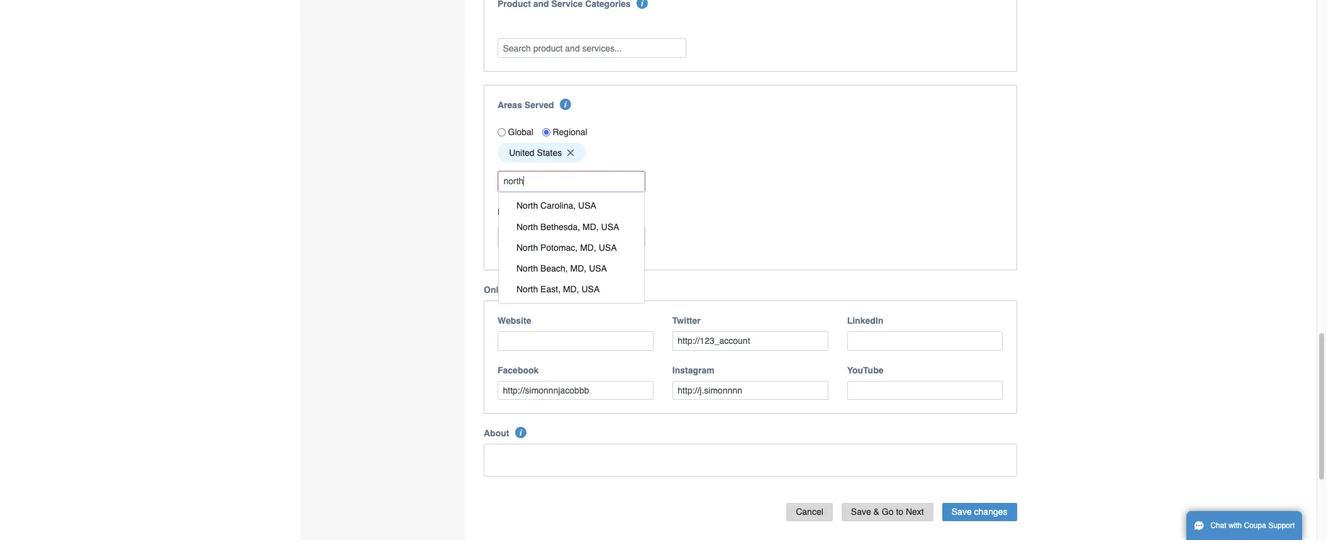 Task type: vqa. For each thing, say whether or not it's contained in the screenshot.
North Bethesda, MD, USA
yes



Task type: describe. For each thing, give the bounding box(es) containing it.
north for north bethesda, md, usa
[[517, 222, 538, 232]]

save changes button
[[942, 503, 1017, 521]]

united
[[509, 148, 535, 158]]

LinkedIn text field
[[847, 332, 1003, 351]]

support
[[1269, 522, 1295, 530]]

1 vertical spatial additional information image
[[515, 427, 527, 439]]

north for north carolina, usa
[[517, 201, 538, 211]]

to
[[896, 507, 904, 517]]

save changes
[[952, 507, 1008, 517]]

carolina,
[[541, 201, 576, 211]]

cancel
[[796, 507, 824, 517]]

coverage
[[511, 207, 548, 217]]

north for north beach, md, usa
[[517, 264, 538, 274]]

chat
[[1211, 522, 1227, 530]]

save & go to next
[[851, 507, 924, 517]]

youtube
[[847, 365, 884, 375]]

beach,
[[541, 264, 568, 274]]

usa up north bethesda, md, usa
[[578, 201, 596, 211]]

list box containing north carolina, usa
[[498, 192, 645, 304]]

north carolina, usa
[[517, 201, 596, 211]]

bethesda,
[[541, 222, 580, 232]]

usa for north east, md, usa
[[582, 284, 600, 295]]

usa for north beach, md, usa
[[589, 264, 607, 274]]

Facebook text field
[[498, 381, 654, 400]]

About text field
[[484, 444, 1017, 477]]

linkedin
[[847, 316, 884, 326]]

north east, md, usa
[[517, 284, 600, 295]]

Twitter text field
[[673, 332, 829, 351]]

presence
[[514, 285, 553, 295]]

no coverage in areas
[[498, 207, 581, 217]]

Website text field
[[498, 332, 654, 351]]

with
[[1229, 522, 1242, 530]]

md, for east,
[[563, 284, 579, 295]]

north potomac, md, usa
[[517, 243, 617, 253]]

facebook
[[498, 365, 539, 375]]



Task type: locate. For each thing, give the bounding box(es) containing it.
north right no
[[517, 201, 538, 211]]

save for save & go to next
[[851, 507, 871, 517]]

north left potomac,
[[517, 243, 538, 253]]

no
[[498, 207, 509, 217]]

None radio
[[498, 128, 506, 136], [542, 128, 551, 136], [498, 128, 506, 136], [542, 128, 551, 136]]

save
[[851, 507, 871, 517], [952, 507, 972, 517]]

next
[[906, 507, 924, 517]]

md, right east,
[[563, 284, 579, 295]]

usa
[[578, 201, 596, 211], [601, 222, 619, 232], [599, 243, 617, 253], [589, 264, 607, 274], [582, 284, 600, 295]]

united states
[[509, 148, 562, 158]]

north beach, md, usa
[[517, 264, 607, 274]]

north bethesda, md, usa
[[517, 222, 619, 232]]

4 north from the top
[[517, 264, 538, 274]]

md, for beach,
[[570, 264, 587, 274]]

1 vertical spatial additional information image
[[559, 284, 570, 295]]

coupa
[[1244, 522, 1267, 530]]

md, for potomac,
[[580, 243, 596, 253]]

chat with coupa support button
[[1187, 512, 1303, 541]]

additional information image down north beach, md, usa
[[559, 284, 570, 295]]

1 save from the left
[[851, 507, 871, 517]]

north for north potomac, md, usa
[[517, 243, 538, 253]]

additional information image
[[637, 0, 648, 9], [515, 427, 527, 439]]

0 horizontal spatial additional information image
[[515, 427, 527, 439]]

areas
[[559, 207, 581, 217]]

usa for north potomac, md, usa
[[599, 243, 617, 253]]

states
[[537, 148, 562, 158]]

save left &
[[851, 507, 871, 517]]

md, right potomac,
[[580, 243, 596, 253]]

1 north from the top
[[517, 201, 538, 211]]

0 horizontal spatial save
[[851, 507, 871, 517]]

north up presence
[[517, 264, 538, 274]]

1 horizontal spatial additional information image
[[637, 0, 648, 9]]

usa for north bethesda, md, usa
[[601, 222, 619, 232]]

2 save from the left
[[952, 507, 972, 517]]

additional information image for areas served
[[560, 99, 571, 110]]

md,
[[583, 222, 599, 232], [580, 243, 596, 253], [570, 264, 587, 274], [563, 284, 579, 295]]

chat with coupa support
[[1211, 522, 1295, 530]]

additional information image right served
[[560, 99, 571, 110]]

1 horizontal spatial save
[[952, 507, 972, 517]]

save for save changes
[[952, 507, 972, 517]]

&
[[874, 507, 880, 517]]

usa down north potomac, md, usa at the left of page
[[589, 264, 607, 274]]

save left changes
[[952, 507, 972, 517]]

about
[[484, 429, 509, 439]]

instagram
[[673, 365, 715, 375]]

changes
[[974, 507, 1008, 517]]

united states option
[[498, 143, 586, 162]]

usa down north bethesda, md, usa
[[599, 243, 617, 253]]

global
[[508, 127, 534, 137]]

cancel link
[[787, 503, 833, 521]]

served
[[525, 100, 554, 110]]

north down the coverage
[[517, 222, 538, 232]]

2 north from the top
[[517, 222, 538, 232]]

md, for bethesda,
[[583, 222, 599, 232]]

potomac,
[[541, 243, 578, 253]]

in
[[550, 207, 557, 217]]

online presence
[[484, 285, 553, 295]]

selected areas list box
[[493, 140, 1008, 166]]

YouTube text field
[[847, 381, 1003, 400]]

north for north east, md, usa
[[517, 284, 538, 295]]

Instagram text field
[[673, 381, 829, 400]]

regional
[[553, 127, 588, 137]]

north left east,
[[517, 284, 538, 295]]

0 vertical spatial additional information image
[[560, 99, 571, 110]]

3 north from the top
[[517, 243, 538, 253]]

Search areas... text field
[[499, 172, 644, 191]]

east,
[[541, 284, 561, 295]]

md, right bethesda,
[[583, 222, 599, 232]]

online
[[484, 285, 511, 295]]

usa down north beach, md, usa
[[582, 284, 600, 295]]

twitter
[[673, 316, 701, 326]]

0 vertical spatial additional information image
[[637, 0, 648, 9]]

areas served
[[498, 100, 554, 110]]

additional information image for online presence
[[559, 284, 570, 295]]

md, down north potomac, md, usa at the left of page
[[570, 264, 587, 274]]

website
[[498, 316, 531, 326]]

north
[[517, 201, 538, 211], [517, 222, 538, 232], [517, 243, 538, 253], [517, 264, 538, 274], [517, 284, 538, 295]]

Search product and services... field
[[498, 39, 687, 58]]

5 north from the top
[[517, 284, 538, 295]]

areas
[[498, 100, 522, 110]]

go
[[882, 507, 894, 517]]

list box
[[498, 192, 645, 304]]

usa up north potomac, md, usa at the left of page
[[601, 222, 619, 232]]

additional information image
[[560, 99, 571, 110], [559, 284, 570, 295]]

save & go to next button
[[842, 503, 934, 521]]



